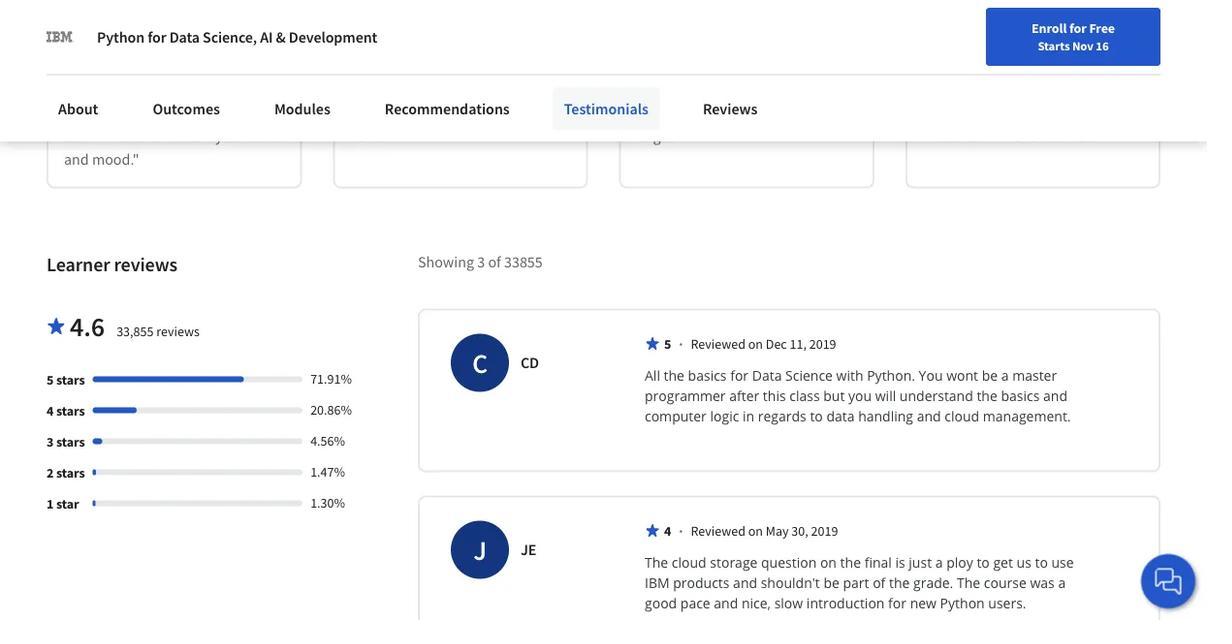 Task type: describe. For each thing, give the bounding box(es) containing it.
my inside ""when i need courses on topics that my university doesn't offer, coursera is one of the best places to go.""
[[667, 80, 687, 100]]

"learning
[[923, 57, 987, 77]]

3 stars
[[47, 434, 85, 451]]

cd
[[521, 354, 539, 373]]

20.86%
[[311, 402, 352, 419]]

python inside the cloud storage question on the final is just a ploy to get us to use ibm products and shouldn't be part of the grade. the course was a good pace and nice, slow introduction for new python users.
[[941, 595, 985, 613]]

schedule
[[226, 127, 284, 146]]

university
[[690, 80, 754, 100]]

4 for 4 stars
[[47, 403, 54, 420]]

"i directly applied the concepts and skills i learned from my courses to an exciting new project at work."
[[350, 57, 569, 146]]

need
[[691, 57, 723, 77]]

exciting
[[439, 104, 490, 123]]

learner for learner since 2018
[[142, 18, 191, 38]]

wont
[[947, 367, 979, 385]]

final
[[865, 554, 892, 572]]

pace inside "to be able to take courses at my own pace and rhythm has been an amazing experience. i can learn whenever it fits my schedule and mood."
[[95, 80, 126, 100]]

1 vertical spatial basics
[[1002, 387, 1040, 405]]

for inside enroll for free starts nov 16
[[1070, 19, 1087, 37]]

new inside the cloud storage question on the final is just a ploy to get us to use ibm products and shouldn't be part of the grade. the course was a good pace and nice, slow introduction for new python users.
[[911, 595, 937, 613]]

an inside the "i directly applied the concepts and skills i learned from my courses to an exciting new project at work."
[[420, 104, 436, 123]]

0 vertical spatial 3
[[478, 253, 485, 273]]

2019 for c
[[810, 336, 837, 353]]

a inside the all the basics for data science with python. you wont be a master programmer after this class but you will understand the basics and computer logic in regards to data handling and cloud management.
[[1002, 367, 1010, 385]]

1
[[47, 496, 54, 513]]

stars for 2 stars
[[56, 465, 85, 482]]

2019 for j
[[812, 523, 839, 540]]

courses inside the "i directly applied the concepts and skills i learned from my courses to an exciting new project at work."
[[350, 104, 400, 123]]

regards
[[758, 407, 807, 426]]

showing 3 of 33855
[[418, 253, 543, 273]]

0 vertical spatial basics
[[688, 367, 727, 385]]

reviews for 33,855 reviews
[[156, 323, 200, 340]]

products
[[674, 574, 730, 593]]

11,
[[790, 336, 807, 353]]

me
[[923, 127, 944, 146]]

4 for 4
[[665, 523, 672, 540]]

isn't
[[990, 57, 1018, 77]]

it's
[[1042, 80, 1061, 100]]

and left mood."
[[64, 150, 89, 170]]

science,
[[203, 27, 257, 47]]

go."
[[653, 127, 678, 146]]

data inside the all the basics for data science with python. you wont be a master programmer after this class but you will understand the basics and computer logic in regards to data handling and cloud management.
[[753, 367, 782, 385]]

learner for learner reviews
[[47, 253, 110, 277]]

"learning isn't just about being better at your job: it's so much more than that. coursera allows me to learn without limits."
[[923, 57, 1130, 146]]

ai
[[260, 27, 273, 47]]

1.47%
[[311, 464, 345, 481]]

on left dec
[[749, 336, 764, 353]]

be inside "to be able to take courses at my own pace and rhythm has been an amazing experience. i can learn whenever it fits my schedule and mood."
[[89, 57, 106, 77]]

all
[[645, 367, 661, 385]]

enroll
[[1032, 19, 1068, 37]]

that
[[637, 80, 664, 100]]

testimonials link
[[553, 87, 661, 130]]

30,
[[792, 523, 809, 540]]

ibm image
[[47, 23, 74, 50]]

on inside the cloud storage question on the final is just a ploy to get us to use ibm products and shouldn't be part of the grade. the course was a good pace and nice, slow introduction for new python users.
[[821, 554, 837, 572]]

1 vertical spatial a
[[936, 554, 944, 572]]

reviews for learner reviews
[[114, 253, 178, 277]]

"i
[[350, 57, 361, 77]]

33,855
[[117, 323, 154, 340]]

to left get
[[977, 554, 990, 572]]

coursera inside the "learning isn't just about being better at your job: it's so much more than that. coursera allows me to learn without limits."
[[1027, 104, 1086, 123]]

my up been
[[256, 57, 276, 77]]

offer,
[[809, 80, 842, 100]]

on inside ""when i need courses on topics that my university doesn't offer, coursera is one of the best places to go.""
[[779, 57, 796, 77]]

rhythm
[[157, 80, 205, 100]]

new inside the "i directly applied the concepts and skills i learned from my courses to an exciting new project at work."
[[493, 104, 520, 123]]

0 vertical spatial data
[[169, 27, 200, 47]]

after
[[730, 387, 760, 405]]

understand
[[900, 387, 974, 405]]

that.
[[994, 104, 1024, 123]]

coursera image
[[16, 16, 139, 47]]

without
[[1000, 127, 1051, 146]]

shouldn't
[[761, 574, 821, 593]]

cloud inside the cloud storage question on the final is just a ploy to get us to use ibm products and shouldn't be part of the grade. the course was a good pace and nice, slow introduction for new python users.
[[672, 554, 707, 572]]

33855
[[504, 253, 543, 273]]

learn for an
[[64, 127, 97, 146]]

all the basics for data science with python. you wont be a master programmer after this class but you will understand the basics and computer logic in regards to data handling and cloud management.
[[645, 367, 1072, 426]]

has
[[208, 80, 230, 100]]

you
[[919, 367, 944, 385]]

directly
[[364, 57, 413, 77]]

starts
[[1038, 38, 1071, 53]]

be inside the all the basics for data science with python. you wont be a master programmer after this class but you will understand the basics and computer logic in regards to data handling and cloud management.
[[982, 367, 998, 385]]

about
[[58, 99, 98, 118]]

outcomes link
[[141, 87, 232, 130]]

doesn't
[[757, 80, 806, 100]]

places
[[811, 104, 852, 123]]

reviewed on may 30, 2019
[[691, 523, 839, 540]]

"when i need courses on topics that my university doesn't offer, coursera is one of the best places to go."
[[637, 57, 852, 146]]

and inside the "i directly applied the concepts and skills i learned from my courses to an exciting new project at work."
[[350, 80, 375, 100]]

learn for that.
[[964, 127, 997, 146]]

you
[[849, 387, 872, 405]]

0 vertical spatial python
[[97, 27, 145, 47]]

introduction
[[807, 595, 885, 613]]

own
[[64, 80, 92, 100]]

to inside the "learning isn't just about being better at your job: it's so much more than that. coursera allows me to learn without limits."
[[947, 127, 961, 146]]

stars for 4 stars
[[56, 403, 85, 420]]

reviews
[[703, 99, 758, 118]]

at for courses
[[240, 57, 253, 77]]

use
[[1052, 554, 1075, 572]]

for inside the all the basics for data science with python. you wont be a master programmer after this class but you will understand the basics and computer logic in regards to data handling and cloud management.
[[731, 367, 749, 385]]

just inside the "learning isn't just about being better at your job: it's so much more than that. coursera allows me to learn without limits."
[[1021, 57, 1045, 77]]

and down master
[[1044, 387, 1068, 405]]

the inside ""when i need courses on topics that my university doesn't offer, coursera is one of the best places to go.""
[[755, 104, 777, 123]]

c
[[472, 347, 488, 381]]

for up take
[[148, 27, 166, 47]]

modules
[[274, 99, 331, 118]]

the down wont
[[977, 387, 998, 405]]

just inside the cloud storage question on the final is just a ploy to get us to use ibm products and shouldn't be part of the grade. the course was a good pace and nice, slow introduction for new python users.
[[909, 554, 932, 572]]

skills
[[379, 80, 411, 100]]

chat with us image
[[1154, 567, 1185, 598]]

us
[[1017, 554, 1032, 572]]

grade.
[[914, 574, 954, 593]]

33,855 reviews
[[117, 323, 200, 340]]

data
[[827, 407, 855, 426]]

it
[[167, 127, 176, 146]]

reviewed on dec 11, 2019
[[691, 336, 837, 353]]

computer
[[645, 407, 707, 426]]

outcomes
[[153, 99, 220, 118]]

showing
[[418, 253, 475, 273]]

reviews link
[[692, 87, 770, 130]]

slow
[[775, 595, 804, 613]]

free
[[1090, 19, 1116, 37]]

cloud inside the all the basics for data science with python. you wont be a master programmer after this class but you will understand the basics and computer logic in regards to data handling and cloud management.
[[945, 407, 980, 426]]

of inside the cloud storage question on the final is just a ploy to get us to use ibm products and shouldn't be part of the grade. the course was a good pace and nice, slow introduction for new python users.
[[873, 574, 886, 593]]

about link
[[47, 87, 110, 130]]

learner reviews
[[47, 253, 178, 277]]

but
[[824, 387, 845, 405]]

python.
[[868, 367, 916, 385]]



Task type: vqa. For each thing, say whether or not it's contained in the screenshot.
so
yes



Task type: locate. For each thing, give the bounding box(es) containing it.
is left the one
[[698, 104, 708, 123]]

0 horizontal spatial of
[[488, 253, 501, 273]]

at inside "to be able to take courses at my own pace and rhythm has been an amazing experience. i can learn whenever it fits my schedule and mood."
[[240, 57, 253, 77]]

being
[[1089, 57, 1126, 77]]

your
[[982, 80, 1011, 100]]

i inside "to be able to take courses at my own pace and rhythm has been an amazing experience. i can learn whenever it fits my schedule and mood."
[[219, 104, 224, 123]]

whenever
[[100, 127, 164, 146]]

so
[[1064, 80, 1079, 100]]

2 stars
[[47, 465, 85, 482]]

1 horizontal spatial is
[[896, 554, 906, 572]]

1 stars from the top
[[56, 372, 85, 389]]

the cloud storage question on the final is just a ploy to get us to use ibm products and shouldn't be part of the grade. the course was a good pace and nice, slow introduction for new python users.
[[645, 554, 1078, 613]]

from
[[474, 80, 505, 100]]

since
[[194, 18, 228, 38]]

of inside ""when i need courses on topics that my university doesn't offer, coursera is one of the best places to go.""
[[739, 104, 752, 123]]

0 vertical spatial a
[[1002, 367, 1010, 385]]

to left take
[[140, 57, 153, 77]]

on up doesn't
[[779, 57, 796, 77]]

for inside the cloud storage question on the final is just a ploy to get us to use ibm products and shouldn't be part of the grade. the course was a good pace and nice, slow introduction for new python users.
[[889, 595, 907, 613]]

pace up amazing
[[95, 80, 126, 100]]

1 horizontal spatial data
[[753, 367, 782, 385]]

2 horizontal spatial at
[[966, 80, 979, 100]]

4 up 3 stars
[[47, 403, 54, 420]]

is right final
[[896, 554, 906, 572]]

1 horizontal spatial 4
[[665, 523, 672, 540]]

new down from
[[493, 104, 520, 123]]

coursera down it's
[[1027, 104, 1086, 123]]

2 an from the left
[[420, 104, 436, 123]]

the right all
[[664, 367, 685, 385]]

the
[[645, 554, 669, 572], [958, 574, 981, 593]]

71.91%
[[311, 371, 352, 388]]

0 horizontal spatial at
[[240, 57, 253, 77]]

than
[[961, 104, 991, 123]]

reviewed up storage
[[691, 523, 746, 540]]

i inside the "i directly applied the concepts and skills i learned from my courses to an exciting new project at work."
[[414, 80, 418, 100]]

0 vertical spatial of
[[739, 104, 752, 123]]

cloud
[[945, 407, 980, 426], [672, 554, 707, 572]]

reviews
[[114, 253, 178, 277], [156, 323, 200, 340]]

3 up the 2
[[47, 434, 54, 451]]

programmer
[[645, 387, 726, 405]]

stars down 4 stars
[[56, 434, 85, 451]]

2 learn from the left
[[964, 127, 997, 146]]

learned
[[421, 80, 471, 100]]

coursera up go."
[[637, 104, 695, 123]]

learner since 2018
[[142, 18, 262, 38]]

0 horizontal spatial 5
[[47, 372, 54, 389]]

stars for 5 stars
[[56, 372, 85, 389]]

"when
[[637, 57, 680, 77]]

1 vertical spatial is
[[896, 554, 906, 572]]

3 stars from the top
[[56, 434, 85, 451]]

reviews right the 33,855
[[156, 323, 200, 340]]

2 vertical spatial i
[[219, 104, 224, 123]]

python
[[97, 27, 145, 47], [941, 595, 985, 613]]

1 vertical spatial python
[[941, 595, 985, 613]]

learn down about
[[64, 127, 97, 146]]

1 star
[[47, 496, 79, 513]]

i inside ""when i need courses on topics that my university doesn't offer, coursera is one of the best places to go.""
[[683, 57, 688, 77]]

1 horizontal spatial of
[[739, 104, 752, 123]]

0 horizontal spatial a
[[936, 554, 944, 572]]

pace down products
[[681, 595, 711, 613]]

1 horizontal spatial just
[[1021, 57, 1045, 77]]

courses inside ""when i need courses on topics that my university doesn't offer, coursera is one of the best places to go.""
[[726, 57, 776, 77]]

and left the 'nice,'
[[714, 595, 739, 613]]

1 vertical spatial new
[[911, 595, 937, 613]]

1 horizontal spatial i
[[414, 80, 418, 100]]

new down grade. on the right bottom of the page
[[911, 595, 937, 613]]

5 stars
[[47, 372, 85, 389]]

1 horizontal spatial at
[[350, 127, 363, 146]]

1 vertical spatial learner
[[47, 253, 110, 277]]

amazing
[[83, 104, 139, 123]]

my right that
[[667, 80, 687, 100]]

will
[[876, 387, 897, 405]]

1 horizontal spatial a
[[1002, 367, 1010, 385]]

good
[[645, 595, 677, 613]]

for down final
[[889, 595, 907, 613]]

1 coursera from the left
[[637, 104, 695, 123]]

0 horizontal spatial pace
[[95, 80, 126, 100]]

to right us at bottom right
[[1036, 554, 1049, 572]]

learn inside "to be able to take courses at my own pace and rhythm has been an amazing experience. i can learn whenever it fits my schedule and mood."
[[64, 127, 97, 146]]

be right wont
[[982, 367, 998, 385]]

basics up management.
[[1002, 387, 1040, 405]]

1 reviewed from the top
[[691, 336, 746, 353]]

enroll for free starts nov 16
[[1032, 19, 1116, 53]]

1 horizontal spatial cloud
[[945, 407, 980, 426]]

1 an from the left
[[64, 104, 80, 123]]

python up able
[[97, 27, 145, 47]]

at
[[240, 57, 253, 77], [966, 80, 979, 100], [350, 127, 363, 146]]

stars for 3 stars
[[56, 434, 85, 451]]

the left best
[[755, 104, 777, 123]]

0 vertical spatial reviewed
[[691, 336, 746, 353]]

1 vertical spatial at
[[966, 80, 979, 100]]

pace
[[95, 80, 126, 100], [681, 595, 711, 613]]

just up job:
[[1021, 57, 1045, 77]]

an inside "to be able to take courses at my own pace and rhythm has been an amazing experience. i can learn whenever it fits my schedule and mood."
[[64, 104, 80, 123]]

2 vertical spatial of
[[873, 574, 886, 593]]

2 horizontal spatial i
[[683, 57, 688, 77]]

0 vertical spatial i
[[683, 57, 688, 77]]

1 vertical spatial 4
[[665, 523, 672, 540]]

to left go."
[[637, 127, 650, 146]]

on left may
[[749, 523, 764, 540]]

the down ploy
[[958, 574, 981, 593]]

2 stars from the top
[[56, 403, 85, 420]]

1 vertical spatial 5
[[47, 372, 54, 389]]

courses up work."
[[350, 104, 400, 123]]

1 horizontal spatial pace
[[681, 595, 711, 613]]

coursera
[[637, 104, 695, 123], [1027, 104, 1086, 123]]

je
[[521, 541, 537, 561]]

0 horizontal spatial the
[[645, 554, 669, 572]]

None search field
[[261, 12, 455, 51]]

fits
[[179, 127, 199, 146]]

4 stars from the top
[[56, 465, 85, 482]]

for up after
[[731, 367, 749, 385]]

1 vertical spatial 3
[[47, 434, 54, 451]]

5 for 5 stars
[[47, 372, 54, 389]]

dec
[[766, 336, 788, 353]]

get
[[994, 554, 1014, 572]]

ibm
[[645, 574, 670, 593]]

reviewed for j
[[691, 523, 746, 540]]

0 vertical spatial the
[[645, 554, 669, 572]]

0 horizontal spatial basics
[[688, 367, 727, 385]]

0 horizontal spatial learn
[[64, 127, 97, 146]]

for up nov
[[1070, 19, 1087, 37]]

courses up has
[[188, 57, 237, 77]]

allows
[[1089, 104, 1130, 123]]

data
[[169, 27, 200, 47], [753, 367, 782, 385]]

learn inside the "learning isn't just about being better at your job: it's so much more than that. coursera allows me to learn without limits."
[[964, 127, 997, 146]]

0 vertical spatial reviews
[[114, 253, 178, 277]]

2 vertical spatial a
[[1059, 574, 1066, 593]]

0 vertical spatial at
[[240, 57, 253, 77]]

0 vertical spatial 5
[[665, 336, 672, 353]]

on
[[779, 57, 796, 77], [749, 336, 764, 353], [749, 523, 764, 540], [821, 554, 837, 572]]

0 vertical spatial cloud
[[945, 407, 980, 426]]

1 horizontal spatial courses
[[350, 104, 400, 123]]

1 vertical spatial be
[[982, 367, 998, 385]]

applied
[[416, 57, 465, 77]]

2 horizontal spatial be
[[982, 367, 998, 385]]

stars up 4 stars
[[56, 372, 85, 389]]

limits."
[[1054, 127, 1099, 146]]

at inside the "learning isn't just about being better at your job: it's so much more than that. coursera allows me to learn without limits."
[[966, 80, 979, 100]]

0 vertical spatial is
[[698, 104, 708, 123]]

pace inside the cloud storage question on the final is just a ploy to get us to use ibm products and shouldn't be part of the grade. the course was a good pace and nice, slow introduction for new python users.
[[681, 595, 711, 613]]

0 horizontal spatial 4
[[47, 403, 54, 420]]

topics
[[799, 57, 839, 77]]

ploy
[[947, 554, 974, 572]]

to right me
[[947, 127, 961, 146]]

is inside ""when i need courses on topics that my university doesn't offer, coursera is one of the best places to go.""
[[698, 104, 708, 123]]

learn down than
[[964, 127, 997, 146]]

to inside ""when i need courses on topics that my university doesn't offer, coursera is one of the best places to go.""
[[637, 127, 650, 146]]

this
[[763, 387, 786, 405]]

modules link
[[263, 87, 342, 130]]

and up the 'nice,'
[[734, 574, 758, 593]]

0 horizontal spatial 3
[[47, 434, 54, 451]]

1 horizontal spatial new
[[911, 595, 937, 613]]

course
[[985, 574, 1027, 593]]

2018
[[231, 18, 262, 38]]

0 horizontal spatial coursera
[[637, 104, 695, 123]]

and down understand
[[918, 407, 942, 426]]

reviewed for c
[[691, 336, 746, 353]]

0 horizontal spatial i
[[219, 104, 224, 123]]

learner up 4.6
[[47, 253, 110, 277]]

i left can
[[219, 104, 224, 123]]

at up been
[[240, 57, 253, 77]]

just up grade. on the right bottom of the page
[[909, 554, 932, 572]]

to inside the all the basics for data science with python. you wont be a master programmer after this class but you will understand the basics and computer logic in regards to data handling and cloud management.
[[810, 407, 824, 426]]

the up from
[[468, 57, 490, 77]]

stars right the 2
[[56, 465, 85, 482]]

at up than
[[966, 80, 979, 100]]

2 reviewed from the top
[[691, 523, 746, 540]]

my down "concepts" on the top of the page
[[508, 80, 528, 100]]

python for data science, ai & development
[[97, 27, 378, 47]]

1 vertical spatial the
[[958, 574, 981, 593]]

1 vertical spatial 2019
[[812, 523, 839, 540]]

learner up take
[[142, 18, 191, 38]]

1 vertical spatial i
[[414, 80, 418, 100]]

5
[[665, 336, 672, 353], [47, 372, 54, 389]]

a left ploy
[[936, 554, 944, 572]]

1.30%
[[311, 495, 345, 512]]

0 horizontal spatial be
[[89, 57, 106, 77]]

and down "i at the top of the page
[[350, 80, 375, 100]]

1 vertical spatial cloud
[[672, 554, 707, 572]]

work."
[[366, 127, 408, 146]]

4 up "ibm" at the bottom
[[665, 523, 672, 540]]

courses inside "to be able to take courses at my own pace and rhythm has been an amazing experience. i can learn whenever it fits my schedule and mood."
[[188, 57, 237, 77]]

cloud up products
[[672, 554, 707, 572]]

4.6
[[70, 310, 105, 344]]

1 horizontal spatial the
[[958, 574, 981, 593]]

1 horizontal spatial an
[[420, 104, 436, 123]]

to inside "to be able to take courses at my own pace and rhythm has been an amazing experience. i can learn whenever it fits my schedule and mood."
[[140, 57, 153, 77]]

2 vertical spatial be
[[824, 574, 840, 593]]

best
[[780, 104, 808, 123]]

1 horizontal spatial coursera
[[1027, 104, 1086, 123]]

much
[[1082, 80, 1119, 100]]

0 vertical spatial just
[[1021, 57, 1045, 77]]

on right the question
[[821, 554, 837, 572]]

a
[[1002, 367, 1010, 385], [936, 554, 944, 572], [1059, 574, 1066, 593]]

at left work."
[[350, 127, 363, 146]]

the
[[468, 57, 490, 77], [755, 104, 777, 123], [664, 367, 685, 385], [977, 387, 998, 405], [841, 554, 862, 572], [890, 574, 910, 593]]

show notifications image
[[998, 24, 1021, 48]]

and down able
[[129, 80, 154, 100]]

0 horizontal spatial learner
[[47, 253, 110, 277]]

question
[[762, 554, 817, 572]]

nov
[[1073, 38, 1094, 53]]

1 vertical spatial reviews
[[156, 323, 200, 340]]

storage
[[710, 554, 758, 572]]

1 horizontal spatial python
[[941, 595, 985, 613]]

of down final
[[873, 574, 886, 593]]

0 horizontal spatial cloud
[[672, 554, 707, 572]]

1 vertical spatial pace
[[681, 595, 711, 613]]

to down skills
[[403, 104, 417, 123]]

concepts
[[493, 57, 551, 77]]

science
[[786, 367, 833, 385]]

cloud down understand
[[945, 407, 980, 426]]

0 horizontal spatial new
[[493, 104, 520, 123]]

0 horizontal spatial is
[[698, 104, 708, 123]]

0 horizontal spatial courses
[[188, 57, 237, 77]]

courses
[[188, 57, 237, 77], [726, 57, 776, 77], [350, 104, 400, 123]]

1 horizontal spatial learner
[[142, 18, 191, 38]]

my inside the "i directly applied the concepts and skills i learned from my courses to an exciting new project at work."
[[508, 80, 528, 100]]

1 vertical spatial just
[[909, 554, 932, 572]]

a.
[[1070, 7, 1083, 26]]

0 vertical spatial new
[[493, 104, 520, 123]]

in
[[743, 407, 755, 426]]

4.56%
[[311, 433, 345, 450]]

be inside the cloud storage question on the final is just a ploy to get us to use ibm products and shouldn't be part of the grade. the course was a good pace and nice, slow introduction for new python users.
[[824, 574, 840, 593]]

1 vertical spatial of
[[488, 253, 501, 273]]

a left master
[[1002, 367, 1010, 385]]

1 vertical spatial reviewed
[[691, 523, 746, 540]]

be right "to
[[89, 57, 106, 77]]

the up "ibm" at the bottom
[[645, 554, 669, 572]]

python down grade. on the right bottom of the page
[[941, 595, 985, 613]]

3
[[478, 253, 485, 273], [47, 434, 54, 451]]

2 coursera from the left
[[1027, 104, 1086, 123]]

an down own
[[64, 104, 80, 123]]

basics up programmer in the right bottom of the page
[[688, 367, 727, 385]]

1 horizontal spatial basics
[[1002, 387, 1040, 405]]

5 up programmer in the right bottom of the page
[[665, 336, 672, 353]]

mood."
[[92, 150, 139, 170]]

0 horizontal spatial python
[[97, 27, 145, 47]]

1 learn from the left
[[64, 127, 97, 146]]

coursera inside ""when i need courses on topics that my university doesn't offer, coursera is one of the best places to go.""
[[637, 104, 695, 123]]

at inside the "i directly applied the concepts and skills i learned from my courses to an exciting new project at work."
[[350, 127, 363, 146]]

1 vertical spatial data
[[753, 367, 782, 385]]

to inside the "i directly applied the concepts and skills i learned from my courses to an exciting new project at work."
[[403, 104, 417, 123]]

of left 33855
[[488, 253, 501, 273]]

to down class
[[810, 407, 824, 426]]

0 vertical spatial 4
[[47, 403, 54, 420]]

chaitanya a.
[[1001, 7, 1083, 26]]

2
[[47, 465, 54, 482]]

0 horizontal spatial an
[[64, 104, 80, 123]]

0 vertical spatial learner
[[142, 18, 191, 38]]

data up this
[[753, 367, 782, 385]]

5 up 4 stars
[[47, 372, 54, 389]]

job:
[[1014, 80, 1039, 100]]

more
[[923, 104, 958, 123]]

my right fits at the top of page
[[202, 127, 223, 146]]

a right was
[[1059, 574, 1066, 593]]

1 horizontal spatial 5
[[665, 336, 672, 353]]

can
[[227, 104, 250, 123]]

reviews up the 33,855
[[114, 253, 178, 277]]

i left need on the right
[[683, 57, 688, 77]]

1 horizontal spatial be
[[824, 574, 840, 593]]

i right skills
[[414, 80, 418, 100]]

2019 right 30,
[[812, 523, 839, 540]]

menu item
[[853, 19, 977, 82]]

stars up 3 stars
[[56, 403, 85, 420]]

2 vertical spatial at
[[350, 127, 363, 146]]

0 vertical spatial pace
[[95, 80, 126, 100]]

2019 right '11,'
[[810, 336, 837, 353]]

the up the 'part'
[[841, 554, 862, 572]]

chaitanya
[[1001, 7, 1067, 26]]

0 vertical spatial be
[[89, 57, 106, 77]]

an
[[64, 104, 80, 123], [420, 104, 436, 123]]

the inside the "i directly applied the concepts and skills i learned from my courses to an exciting new project at work."
[[468, 57, 490, 77]]

courses up university
[[726, 57, 776, 77]]

of
[[739, 104, 752, 123], [488, 253, 501, 273], [873, 574, 886, 593]]

data up take
[[169, 27, 200, 47]]

an down learned
[[420, 104, 436, 123]]

0 horizontal spatial data
[[169, 27, 200, 47]]

0 vertical spatial 2019
[[810, 336, 837, 353]]

1 horizontal spatial 3
[[478, 253, 485, 273]]

is inside the cloud storage question on the final is just a ploy to get us to use ibm products and shouldn't be part of the grade. the course was a good pace and nice, slow introduction for new python users.
[[896, 554, 906, 572]]

of right the one
[[739, 104, 752, 123]]

my
[[256, 57, 276, 77], [508, 80, 528, 100], [667, 80, 687, 100], [202, 127, 223, 146]]

star
[[56, 496, 79, 513]]

2 horizontal spatial a
[[1059, 574, 1066, 593]]

5 for 5
[[665, 336, 672, 353]]

2019
[[810, 336, 837, 353], [812, 523, 839, 540]]

users.
[[989, 595, 1027, 613]]

3 right showing
[[478, 253, 485, 273]]

was
[[1031, 574, 1055, 593]]

to
[[140, 57, 153, 77], [403, 104, 417, 123], [637, 127, 650, 146], [947, 127, 961, 146], [810, 407, 824, 426], [977, 554, 990, 572], [1036, 554, 1049, 572]]

2 horizontal spatial courses
[[726, 57, 776, 77]]

1 horizontal spatial learn
[[964, 127, 997, 146]]

2 horizontal spatial of
[[873, 574, 886, 593]]

be left the 'part'
[[824, 574, 840, 593]]

0 horizontal spatial just
[[909, 554, 932, 572]]

at for better
[[966, 80, 979, 100]]

reviewed up after
[[691, 336, 746, 353]]

the down final
[[890, 574, 910, 593]]



